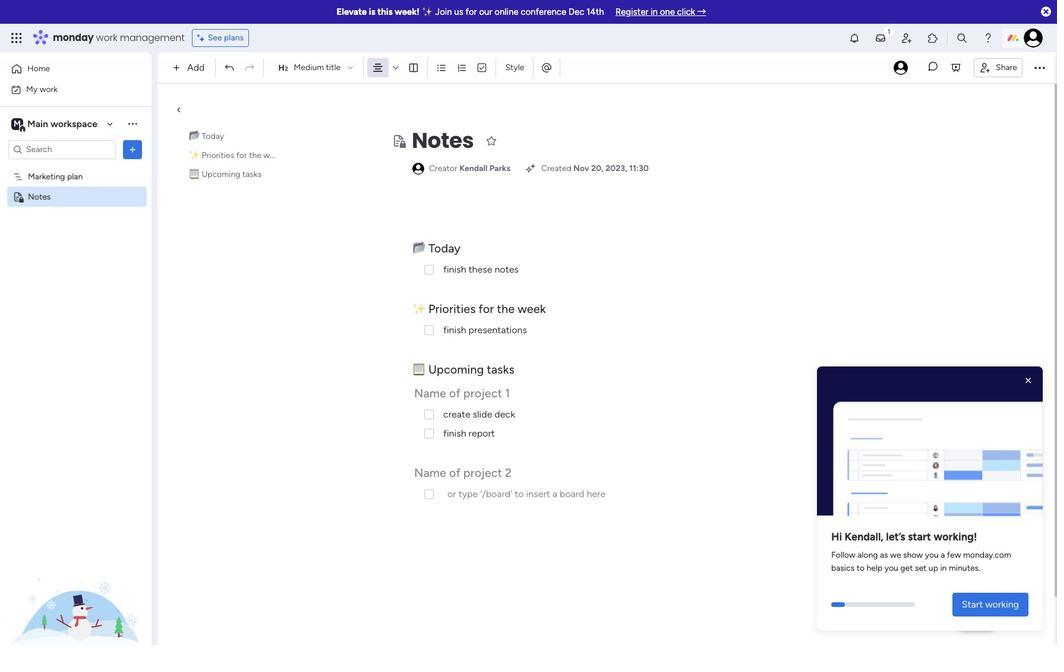 Task type: vqa. For each thing, say whether or not it's contained in the screenshot.
Apps to the bottom
no



Task type: describe. For each thing, give the bounding box(es) containing it.
management
[[120, 31, 185, 45]]

online
[[495, 7, 519, 17]]

set
[[915, 564, 927, 574]]

2 vertical spatial ✨
[[412, 302, 426, 316]]

deck
[[495, 409, 515, 420]]

main
[[27, 118, 48, 129]]

list box containing marketing plan
[[0, 164, 152, 367]]

1 vertical spatial ✨
[[189, 150, 200, 160]]

numbered list image
[[457, 62, 467, 73]]

0 horizontal spatial ✨ priorities for the week
[[189, 150, 283, 160]]

1 horizontal spatial you
[[925, 551, 939, 561]]

medium title
[[294, 62, 341, 73]]

1 horizontal spatial tasks
[[487, 363, 515, 377]]

notifications image
[[849, 32, 861, 44]]

📂 today for upcoming
[[189, 131, 224, 141]]

0 vertical spatial ✨
[[422, 7, 433, 17]]

v2 ellipsis image
[[1035, 60, 1045, 75]]

1 vertical spatial ✨ priorities for the week
[[412, 302, 546, 316]]

select product image
[[11, 32, 23, 44]]

creator kendall parks
[[429, 163, 510, 174]]

one
[[660, 7, 675, 17]]

these
[[469, 264, 492, 275]]

marketing
[[28, 171, 65, 182]]

start working
[[962, 599, 1019, 610]]

home
[[27, 64, 50, 74]]

title
[[326, 62, 341, 73]]

finish presentations
[[443, 325, 527, 336]]

along
[[858, 551, 878, 561]]

start working button
[[953, 593, 1029, 617]]

hi
[[831, 531, 842, 544]]

in inside follow along as we show you a few monday.com basics to help you get set up in minutes.
[[940, 564, 947, 574]]

report
[[469, 428, 495, 439]]

plan
[[67, 171, 83, 182]]

→
[[697, 7, 706, 17]]

notes inside field
[[412, 125, 474, 156]]

add button
[[168, 58, 212, 77]]

main workspace
[[27, 118, 97, 129]]

notes
[[495, 264, 519, 275]]

elevate is this week! ✨ join us for our online conference dec 14th
[[337, 7, 604, 17]]

add
[[187, 62, 205, 73]]

0 horizontal spatial in
[[651, 7, 658, 17]]

undo ⌘+z image
[[224, 62, 235, 73]]

click
[[677, 7, 695, 17]]

my work
[[26, 84, 58, 94]]

show
[[903, 551, 923, 561]]

help
[[966, 615, 988, 627]]

basics
[[831, 564, 855, 574]]

up
[[929, 564, 938, 574]]

inbox image
[[875, 32, 887, 44]]

a
[[941, 551, 945, 561]]

m
[[14, 119, 21, 129]]

help button
[[956, 612, 998, 631]]

see plans
[[208, 33, 244, 43]]

register in one click →
[[616, 7, 706, 17]]

0 horizontal spatial 📋 upcoming tasks
[[189, 169, 262, 179]]

1 vertical spatial 📋 upcoming tasks
[[412, 363, 515, 377]]

0 vertical spatial lottie animation element
[[817, 367, 1043, 521]]

0 vertical spatial priorities
[[202, 150, 234, 160]]

kendall,
[[845, 531, 884, 544]]

we
[[890, 551, 901, 561]]

follow
[[831, 551, 856, 561]]

register
[[616, 7, 649, 17]]

work for monday
[[96, 31, 117, 45]]

us
[[454, 7, 463, 17]]

join
[[435, 7, 452, 17]]

get
[[901, 564, 913, 574]]

1 horizontal spatial 📋
[[412, 363, 426, 377]]

plans
[[224, 33, 244, 43]]

0 vertical spatial week
[[263, 150, 283, 160]]

1 horizontal spatial for
[[466, 7, 477, 17]]

private board image
[[12, 191, 24, 202]]

0 vertical spatial tasks
[[242, 169, 262, 179]]

checklist image
[[477, 62, 488, 73]]

help
[[867, 564, 883, 574]]

0 vertical spatial the
[[249, 150, 261, 160]]

1 vertical spatial you
[[885, 564, 899, 574]]

11:30
[[629, 163, 649, 174]]

created nov 20, 2023, 11:30
[[541, 163, 649, 174]]

marketing plan
[[28, 171, 83, 182]]

1 vertical spatial priorities
[[428, 302, 476, 316]]

as
[[880, 551, 888, 561]]

working
[[985, 599, 1019, 610]]

lottie animation image for lottie animation element to the bottom
[[0, 525, 152, 645]]

presentations
[[469, 325, 527, 336]]

our
[[479, 7, 492, 17]]

today for upcoming
[[202, 131, 224, 141]]

my
[[26, 84, 38, 94]]

register in one click → link
[[616, 7, 706, 17]]

conference
[[521, 7, 566, 17]]

kendall parks image
[[1024, 29, 1043, 48]]

creator
[[429, 163, 457, 174]]



Task type: locate. For each thing, give the bounding box(es) containing it.
📂 today for priorities
[[412, 241, 464, 256]]

1 finish from the top
[[443, 264, 466, 275]]

start
[[908, 531, 931, 544]]

bulleted list image
[[437, 62, 447, 73]]

0 horizontal spatial for
[[236, 150, 247, 160]]

finish these notes
[[443, 264, 519, 275]]

finish for finish report
[[443, 428, 466, 439]]

0 horizontal spatial work
[[40, 84, 58, 94]]

📂 for 📋 upcoming tasks
[[189, 131, 200, 141]]

notes up creator at top
[[412, 125, 474, 156]]

lottie animation image
[[817, 371, 1043, 521], [0, 525, 152, 645]]

20,
[[591, 163, 604, 174]]

you down we
[[885, 564, 899, 574]]

week!
[[395, 7, 420, 17]]

1 horizontal spatial week
[[518, 302, 546, 316]]

1 vertical spatial the
[[497, 302, 515, 316]]

📋 upcoming tasks
[[189, 169, 262, 179], [412, 363, 515, 377]]

list box
[[0, 164, 152, 367]]

board activity image
[[894, 61, 908, 75]]

mention image
[[541, 62, 553, 73]]

close image
[[1023, 375, 1035, 387]]

1 vertical spatial tasks
[[487, 363, 515, 377]]

layout image
[[409, 62, 419, 73]]

0 vertical spatial 📂
[[189, 131, 200, 141]]

home button
[[7, 59, 128, 78]]

let's
[[886, 531, 906, 544]]

0 vertical spatial for
[[466, 7, 477, 17]]

workspace image
[[11, 117, 23, 130]]

options image
[[127, 144, 138, 155]]

0 vertical spatial today
[[202, 131, 224, 141]]

created
[[541, 163, 572, 174]]

1 vertical spatial upcoming
[[428, 363, 484, 377]]

1 vertical spatial week
[[518, 302, 546, 316]]

progress bar
[[831, 603, 845, 607]]

lottie animation image for the top lottie animation element
[[817, 371, 1043, 521]]

search everything image
[[956, 32, 968, 44]]

0 horizontal spatial 📂
[[189, 131, 200, 141]]

notes inside list box
[[28, 192, 51, 202]]

today for priorities
[[428, 241, 461, 256]]

finish for finish these notes
[[443, 264, 466, 275]]

📂 for ✨ priorities for the week
[[412, 241, 426, 256]]

workspace selection element
[[11, 117, 99, 132]]

0 horizontal spatial tasks
[[242, 169, 262, 179]]

style button
[[500, 58, 530, 78]]

0 vertical spatial lottie animation image
[[817, 371, 1043, 521]]

option
[[0, 166, 152, 168]]

in left one
[[651, 7, 658, 17]]

0 vertical spatial upcoming
[[202, 169, 240, 179]]

priorities
[[202, 150, 234, 160], [428, 302, 476, 316]]

for
[[466, 7, 477, 17], [236, 150, 247, 160], [479, 302, 494, 316]]

1 vertical spatial lottie animation image
[[0, 525, 152, 645]]

invite members image
[[901, 32, 913, 44]]

work right monday
[[96, 31, 117, 45]]

notes
[[412, 125, 474, 156], [28, 192, 51, 202]]

1 horizontal spatial upcoming
[[428, 363, 484, 377]]

work right my
[[40, 84, 58, 94]]

0 horizontal spatial you
[[885, 564, 899, 574]]

1 vertical spatial lottie animation element
[[0, 525, 152, 645]]

2 vertical spatial finish
[[443, 428, 466, 439]]

Notes field
[[409, 125, 477, 156]]

create slide deck
[[443, 409, 515, 420]]

style
[[505, 62, 524, 73]]

0 horizontal spatial upcoming
[[202, 169, 240, 179]]

in
[[651, 7, 658, 17], [940, 564, 947, 574]]

1 vertical spatial in
[[940, 564, 947, 574]]

1 image
[[884, 24, 894, 38]]

📋
[[189, 169, 200, 179], [412, 363, 426, 377]]

0 vertical spatial finish
[[443, 264, 466, 275]]

0 vertical spatial ✨ priorities for the week
[[189, 150, 283, 160]]

0 horizontal spatial week
[[263, 150, 283, 160]]

monday.com
[[963, 551, 1011, 561]]

1 horizontal spatial priorities
[[428, 302, 476, 316]]

3 finish from the top
[[443, 428, 466, 439]]

0 horizontal spatial today
[[202, 131, 224, 141]]

1 horizontal spatial the
[[497, 302, 515, 316]]

1 vertical spatial 📂
[[412, 241, 426, 256]]

1 vertical spatial 📋
[[412, 363, 426, 377]]

this
[[378, 7, 393, 17]]

finish left these
[[443, 264, 466, 275]]

finish report
[[443, 428, 495, 439]]

0 horizontal spatial 📂 today
[[189, 131, 224, 141]]

0 horizontal spatial 📋
[[189, 169, 200, 179]]

0 vertical spatial 📋 upcoming tasks
[[189, 169, 262, 179]]

finish left presentations
[[443, 325, 466, 336]]

apps image
[[927, 32, 939, 44]]

monday
[[53, 31, 94, 45]]

elevate
[[337, 7, 367, 17]]

monday work management
[[53, 31, 185, 45]]

see
[[208, 33, 222, 43]]

work inside button
[[40, 84, 58, 94]]

you
[[925, 551, 939, 561], [885, 564, 899, 574]]

Search in workspace field
[[25, 143, 99, 156]]

to
[[857, 564, 865, 574]]

add to favorites image
[[486, 135, 498, 147]]

week
[[263, 150, 283, 160], [518, 302, 546, 316]]

1 horizontal spatial 📂
[[412, 241, 426, 256]]

kendall
[[460, 163, 488, 174]]

tasks
[[242, 169, 262, 179], [487, 363, 515, 377]]

1 horizontal spatial lottie animation element
[[817, 367, 1043, 521]]

2 finish from the top
[[443, 325, 466, 336]]

1 vertical spatial work
[[40, 84, 58, 94]]

0 vertical spatial notes
[[412, 125, 474, 156]]

2 horizontal spatial for
[[479, 302, 494, 316]]

create
[[443, 409, 471, 420]]

is
[[369, 7, 375, 17]]

0 horizontal spatial notes
[[28, 192, 51, 202]]

notes right private board icon
[[28, 192, 51, 202]]

1 horizontal spatial notes
[[412, 125, 474, 156]]

dec
[[569, 7, 584, 17]]

private board image
[[392, 134, 406, 148]]

nov
[[574, 163, 589, 174]]

finish for finish presentations
[[443, 325, 466, 336]]

see plans button
[[192, 29, 249, 47]]

1 vertical spatial today
[[428, 241, 461, 256]]

finish down 'create'
[[443, 428, 466, 439]]

start
[[962, 599, 983, 610]]

slide
[[473, 409, 492, 420]]

2023,
[[606, 163, 627, 174]]

help image
[[982, 32, 994, 44]]

0 vertical spatial 📂 today
[[189, 131, 224, 141]]

1 vertical spatial for
[[236, 150, 247, 160]]

upcoming
[[202, 169, 240, 179], [428, 363, 484, 377]]

📂 today
[[189, 131, 224, 141], [412, 241, 464, 256]]

in right up
[[940, 564, 947, 574]]

minutes.
[[949, 564, 981, 574]]

1 vertical spatial notes
[[28, 192, 51, 202]]

parks
[[490, 163, 510, 174]]

finish
[[443, 264, 466, 275], [443, 325, 466, 336], [443, 428, 466, 439]]

workspace options image
[[127, 118, 138, 130]]

hi kendall, let's start working!
[[831, 531, 977, 544]]

you left a
[[925, 551, 939, 561]]

follow along as we show you a few monday.com basics to help you get set up in minutes.
[[831, 551, 1011, 574]]

0 vertical spatial work
[[96, 31, 117, 45]]

work
[[96, 31, 117, 45], [40, 84, 58, 94]]

0 vertical spatial 📋
[[189, 169, 200, 179]]

1 horizontal spatial in
[[940, 564, 947, 574]]

2 vertical spatial for
[[479, 302, 494, 316]]

1 horizontal spatial lottie animation image
[[817, 371, 1043, 521]]

share button
[[974, 58, 1023, 77]]

workspace
[[50, 118, 97, 129]]

1 vertical spatial 📂 today
[[412, 241, 464, 256]]

0 horizontal spatial the
[[249, 150, 261, 160]]

📂
[[189, 131, 200, 141], [412, 241, 426, 256]]

1 horizontal spatial today
[[428, 241, 461, 256]]

1 horizontal spatial 📋 upcoming tasks
[[412, 363, 515, 377]]

0 vertical spatial you
[[925, 551, 939, 561]]

share
[[996, 62, 1017, 72]]

1 vertical spatial finish
[[443, 325, 466, 336]]

0 horizontal spatial lottie animation element
[[0, 525, 152, 645]]

1 horizontal spatial 📂 today
[[412, 241, 464, 256]]

✨
[[422, 7, 433, 17], [189, 150, 200, 160], [412, 302, 426, 316]]

today
[[202, 131, 224, 141], [428, 241, 461, 256]]

the
[[249, 150, 261, 160], [497, 302, 515, 316]]

14th
[[587, 7, 604, 17]]

my work button
[[7, 80, 128, 99]]

0 horizontal spatial priorities
[[202, 150, 234, 160]]

working!
[[934, 531, 977, 544]]

work for my
[[40, 84, 58, 94]]

1 horizontal spatial work
[[96, 31, 117, 45]]

medium
[[294, 62, 324, 73]]

0 vertical spatial in
[[651, 7, 658, 17]]

lottie animation element
[[817, 367, 1043, 521], [0, 525, 152, 645]]

few
[[947, 551, 961, 561]]

1 horizontal spatial ✨ priorities for the week
[[412, 302, 546, 316]]

0 horizontal spatial lottie animation image
[[0, 525, 152, 645]]



